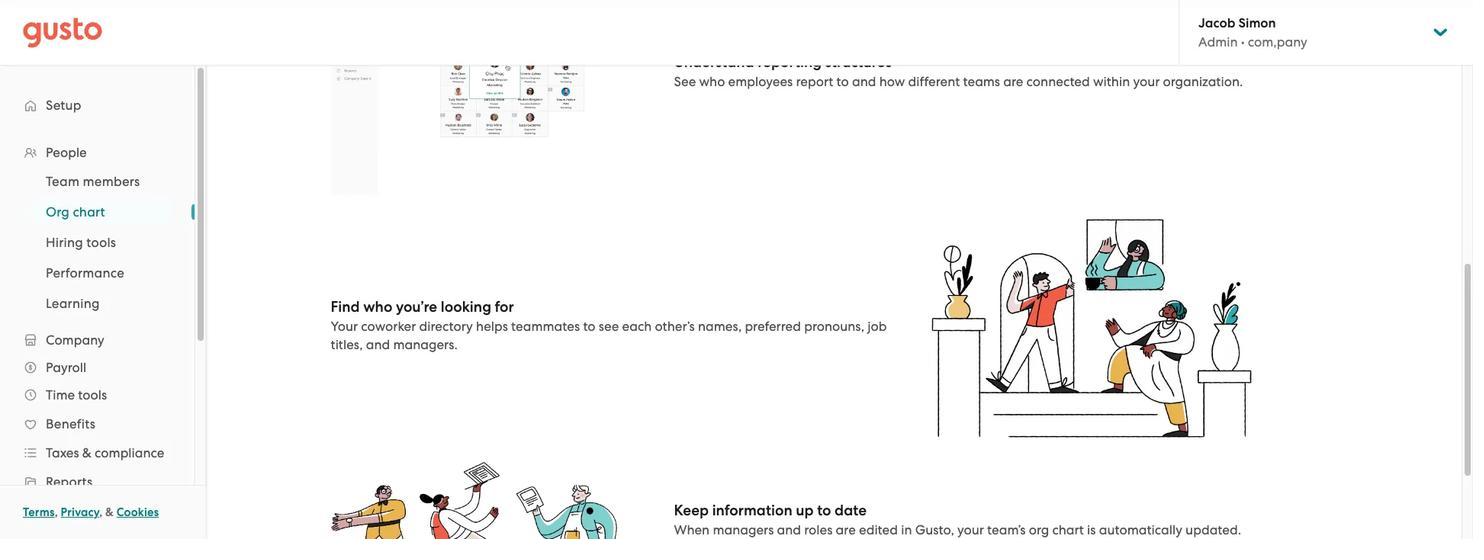 Task type: locate. For each thing, give the bounding box(es) containing it.
2 vertical spatial to
[[817, 502, 831, 519]]

information
[[712, 502, 793, 519]]

2 horizontal spatial to
[[837, 74, 849, 90]]

and
[[852, 74, 876, 90], [366, 337, 390, 352], [777, 523, 801, 538]]

and down structures
[[852, 74, 876, 90]]

0 vertical spatial and
[[852, 74, 876, 90]]

are
[[1004, 74, 1024, 90], [836, 523, 856, 538]]

0 vertical spatial are
[[1004, 74, 1024, 90]]

who inside find who you're looking for your coworker directory helps teammates to see each other's names, preferred pronouns, job titles, and managers.
[[363, 298, 393, 316]]

each
[[622, 319, 652, 334]]

time tools button
[[15, 382, 179, 409]]

, down reports link
[[99, 506, 103, 520]]

1 horizontal spatial ,
[[99, 506, 103, 520]]

people button
[[15, 139, 179, 166]]

tools down payroll dropdown button
[[78, 388, 107, 403]]

different
[[909, 74, 960, 90]]

1 vertical spatial to
[[583, 319, 596, 334]]

within
[[1094, 74, 1130, 90]]

and inside find who you're looking for your coworker directory helps teammates to see each other's names, preferred pronouns, job titles, and managers.
[[366, 337, 390, 352]]

is
[[1088, 523, 1096, 538]]

2 horizontal spatial and
[[852, 74, 876, 90]]

team members
[[46, 174, 140, 189]]

your right 'within'
[[1134, 74, 1160, 90]]

privacy
[[61, 506, 99, 520]]

0 horizontal spatial ,
[[55, 506, 58, 520]]

report
[[796, 74, 834, 90]]

learning
[[46, 296, 100, 311]]

are right teams
[[1004, 74, 1024, 90]]

,
[[55, 506, 58, 520], [99, 506, 103, 520]]

are inside understand reporting structures see who employees report to and how different teams are connected within your organization.
[[1004, 74, 1024, 90]]

0 vertical spatial &
[[82, 446, 92, 461]]

who down understand
[[699, 74, 725, 90]]

& right taxes
[[82, 446, 92, 461]]

compliance
[[95, 446, 164, 461]]

to left see
[[583, 319, 596, 334]]

list
[[0, 139, 195, 540], [0, 166, 195, 319]]

chart down team members
[[73, 205, 105, 220]]

are down the date
[[836, 523, 856, 538]]

2 vertical spatial and
[[777, 523, 801, 538]]

directory
[[419, 319, 473, 334]]

gusto,
[[916, 523, 955, 538]]

1 horizontal spatial &
[[105, 506, 114, 520]]

you're
[[396, 298, 437, 316]]

gusto navigation element
[[0, 66, 195, 540]]

0 horizontal spatial and
[[366, 337, 390, 352]]

1 vertical spatial &
[[105, 506, 114, 520]]

chart inside gusto navigation element
[[73, 205, 105, 220]]

0 horizontal spatial &
[[82, 446, 92, 461]]

taxes & compliance button
[[15, 440, 179, 467]]

home image
[[23, 17, 102, 48]]

tools up the performance link
[[86, 235, 116, 250]]

who
[[699, 74, 725, 90], [363, 298, 393, 316]]

find who you're looking for your coworker directory helps teammates to see each other's names, preferred pronouns, job titles, and managers.
[[331, 298, 887, 352]]

to right up
[[817, 502, 831, 519]]

0 vertical spatial tools
[[86, 235, 116, 250]]

com,pany
[[1248, 34, 1308, 50]]

setup link
[[15, 92, 179, 119]]

0 vertical spatial who
[[699, 74, 725, 90]]

1 horizontal spatial chart
[[1053, 523, 1084, 538]]

connected
[[1027, 74, 1090, 90]]

your
[[1134, 74, 1160, 90], [958, 523, 984, 538]]

&
[[82, 446, 92, 461], [105, 506, 114, 520]]

0 vertical spatial chart
[[73, 205, 105, 220]]

cookies button
[[117, 504, 159, 522]]

1 vertical spatial tools
[[78, 388, 107, 403]]

tools
[[86, 235, 116, 250], [78, 388, 107, 403]]

1 vertical spatial are
[[836, 523, 856, 538]]

& inside taxes & compliance dropdown button
[[82, 446, 92, 461]]

titles,
[[331, 337, 363, 352]]

your left team's
[[958, 523, 984, 538]]

and down 'coworker' at left
[[366, 337, 390, 352]]

1 horizontal spatial are
[[1004, 74, 1024, 90]]

hiring
[[46, 235, 83, 250]]

coworker
[[361, 319, 416, 334]]

and inside understand reporting structures see who employees report to and how different teams are connected within your organization.
[[852, 74, 876, 90]]

1 horizontal spatial and
[[777, 523, 801, 538]]

see
[[674, 74, 696, 90]]

1 vertical spatial chart
[[1053, 523, 1084, 538]]

to down structures
[[837, 74, 849, 90]]

2 list from the top
[[0, 166, 195, 319]]

0 horizontal spatial who
[[363, 298, 393, 316]]

& left 'cookies' button
[[105, 506, 114, 520]]

who up 'coworker' at left
[[363, 298, 393, 316]]

0 vertical spatial your
[[1134, 74, 1160, 90]]

see
[[599, 319, 619, 334]]

understand
[[674, 54, 754, 71]]

cookies
[[117, 506, 159, 520]]

are inside keep information up to date when managers and roles are edited in gusto, your team's org chart is automatically updated.
[[836, 523, 856, 538]]

tools inside dropdown button
[[78, 388, 107, 403]]

1 horizontal spatial who
[[699, 74, 725, 90]]

taxes & compliance
[[46, 446, 164, 461]]

1 vertical spatial your
[[958, 523, 984, 538]]

0 horizontal spatial are
[[836, 523, 856, 538]]

1 horizontal spatial your
[[1134, 74, 1160, 90]]

1 vertical spatial who
[[363, 298, 393, 316]]

1 list from the top
[[0, 139, 195, 540]]

1 vertical spatial and
[[366, 337, 390, 352]]

org chart link
[[27, 198, 179, 226]]

chart left the is
[[1053, 523, 1084, 538]]

pronouns,
[[804, 319, 865, 334]]

0 horizontal spatial to
[[583, 319, 596, 334]]

0 horizontal spatial chart
[[73, 205, 105, 220]]

and down up
[[777, 523, 801, 538]]

managers.
[[393, 337, 458, 352]]

team
[[46, 174, 80, 189]]

automatically
[[1099, 523, 1183, 538]]

, left privacy
[[55, 506, 58, 520]]

simon
[[1239, 15, 1276, 31]]

admin
[[1199, 34, 1238, 50]]

to inside keep information up to date when managers and roles are edited in gusto, your team's org chart is automatically updated.
[[817, 502, 831, 519]]

0 vertical spatial to
[[837, 74, 849, 90]]

0 horizontal spatial your
[[958, 523, 984, 538]]

to
[[837, 74, 849, 90], [583, 319, 596, 334], [817, 502, 831, 519]]

chart
[[73, 205, 105, 220], [1053, 523, 1084, 538]]

your inside understand reporting structures see who employees report to and how different teams are connected within your organization.
[[1134, 74, 1160, 90]]

payroll
[[46, 360, 86, 375]]

date
[[835, 502, 867, 519]]

hiring tools
[[46, 235, 116, 250]]

jacob simon admin • com,pany
[[1199, 15, 1308, 50]]

up
[[796, 502, 814, 519]]

terms link
[[23, 506, 55, 520]]

1 horizontal spatial to
[[817, 502, 831, 519]]

org
[[46, 205, 69, 220]]



Task type: vqa. For each thing, say whether or not it's contained in the screenshot.
And within Understand reporting structures See who employees report to and how different teams are connected within your organization.
yes



Task type: describe. For each thing, give the bounding box(es) containing it.
job
[[868, 319, 887, 334]]

time tools
[[46, 388, 107, 403]]

to inside understand reporting structures see who employees report to and how different teams are connected within your organization.
[[837, 74, 849, 90]]

members
[[83, 174, 140, 189]]

terms , privacy , & cookies
[[23, 506, 159, 520]]

managers
[[713, 523, 774, 538]]

performance link
[[27, 259, 179, 287]]

and inside keep information up to date when managers and roles are edited in gusto, your team's org chart is automatically updated.
[[777, 523, 801, 538]]

learning link
[[27, 290, 179, 317]]

keep
[[674, 502, 709, 519]]

for
[[495, 298, 514, 316]]

•
[[1241, 34, 1245, 50]]

list containing people
[[0, 139, 195, 540]]

teammates
[[511, 319, 580, 334]]

reports
[[46, 475, 93, 490]]

when
[[674, 523, 710, 538]]

tools for hiring tools
[[86, 235, 116, 250]]

jacob
[[1199, 15, 1236, 31]]

looking
[[441, 298, 491, 316]]

to inside find who you're looking for your coworker directory helps teammates to see each other's names, preferred pronouns, job titles, and managers.
[[583, 319, 596, 334]]

how
[[880, 74, 905, 90]]

performance
[[46, 266, 124, 281]]

taxes
[[46, 446, 79, 461]]

employees
[[728, 74, 793, 90]]

organization.
[[1163, 74, 1243, 90]]

hiring tools link
[[27, 229, 179, 256]]

reports link
[[15, 469, 179, 496]]

understand reporting structures see who employees report to and how different teams are connected within your organization.
[[674, 54, 1243, 90]]

company button
[[15, 327, 179, 354]]

who inside understand reporting structures see who employees report to and how different teams are connected within your organization.
[[699, 74, 725, 90]]

structures
[[826, 54, 892, 71]]

other's
[[655, 319, 695, 334]]

org chart
[[46, 205, 105, 220]]

list containing team members
[[0, 166, 195, 319]]

your inside keep information up to date when managers and roles are edited in gusto, your team's org chart is automatically updated.
[[958, 523, 984, 538]]

names,
[[698, 319, 742, 334]]

1 , from the left
[[55, 506, 58, 520]]

edited
[[859, 523, 898, 538]]

helps
[[476, 319, 508, 334]]

find
[[331, 298, 360, 316]]

benefits
[[46, 417, 95, 432]]

in
[[901, 523, 912, 538]]

benefits link
[[15, 411, 179, 438]]

org
[[1029, 523, 1050, 538]]

time
[[46, 388, 75, 403]]

privacy link
[[61, 506, 99, 520]]

org chart screen image
[[331, 0, 651, 195]]

team members link
[[27, 168, 179, 195]]

chart inside keep information up to date when managers and roles are edited in gusto, your team's org chart is automatically updated.
[[1053, 523, 1084, 538]]

people
[[46, 145, 87, 160]]

tools for time tools
[[78, 388, 107, 403]]

setup
[[46, 98, 81, 113]]

team's
[[988, 523, 1026, 538]]

updated.
[[1186, 523, 1242, 538]]

preferred
[[745, 319, 801, 334]]

reporting
[[758, 54, 822, 71]]

keep information up to date when managers and roles are edited in gusto, your team's org chart is automatically updated.
[[674, 502, 1242, 540]]

roles
[[805, 523, 833, 538]]

company
[[46, 333, 104, 348]]

your
[[331, 319, 358, 334]]

2 , from the left
[[99, 506, 103, 520]]

teams
[[963, 74, 1000, 90]]

terms
[[23, 506, 55, 520]]

payroll button
[[15, 354, 179, 382]]



